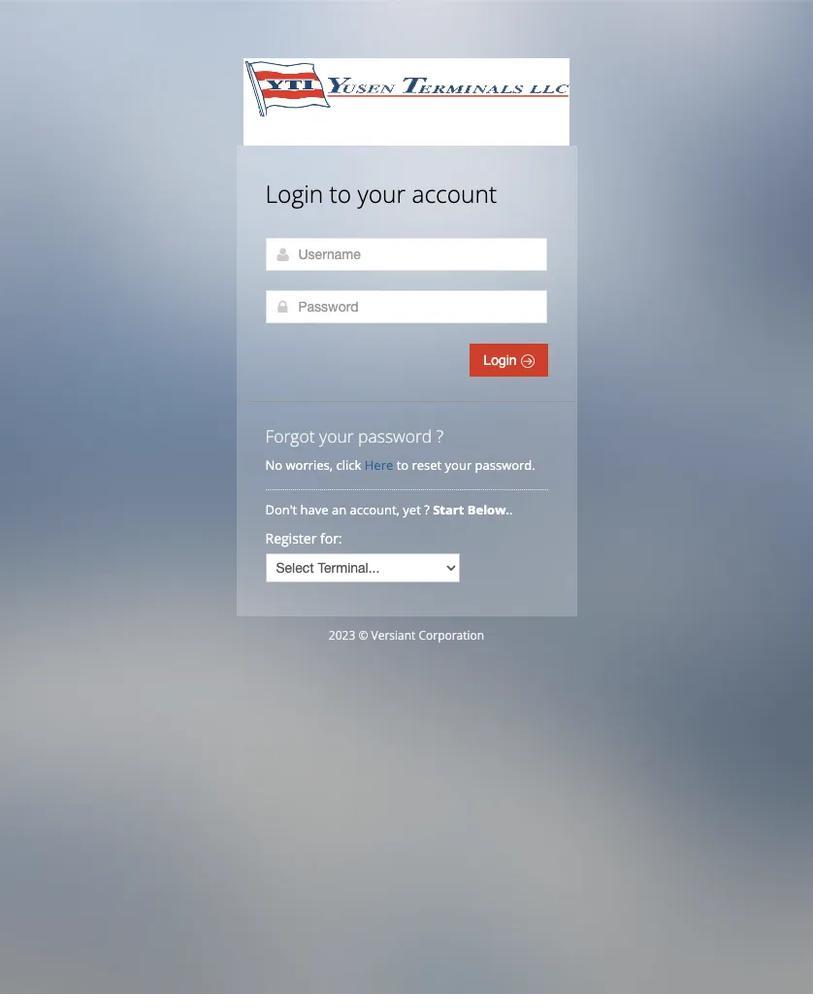 Task type: vqa. For each thing, say whether or not it's contained in the screenshot.
first angle right image
no



Task type: locate. For each thing, give the bounding box(es) containing it.
start
[[433, 501, 465, 519]]

1 horizontal spatial ?
[[437, 424, 444, 448]]

login button
[[470, 344, 548, 377]]

1 vertical spatial ?
[[425, 501, 430, 519]]

don't have an account, yet ? start below. .
[[266, 501, 516, 519]]

login
[[266, 178, 324, 210], [484, 353, 521, 368]]

to up username 'text field'
[[330, 178, 352, 210]]

2023 © versiant corporation
[[329, 627, 485, 644]]

swapright image
[[521, 354, 535, 368]]

1 horizontal spatial to
[[397, 456, 409, 474]]

reset
[[412, 456, 442, 474]]

your up username 'text field'
[[358, 178, 406, 210]]

? right yet
[[425, 501, 430, 519]]

0 horizontal spatial your
[[320, 424, 354, 448]]

worries,
[[286, 456, 333, 474]]

1 vertical spatial to
[[397, 456, 409, 474]]

? inside the forgot your password ? no worries, click here to reset your password.
[[437, 424, 444, 448]]

0 horizontal spatial to
[[330, 178, 352, 210]]

login inside "button"
[[484, 353, 521, 368]]

2 vertical spatial your
[[445, 456, 472, 474]]

for:
[[321, 529, 342, 548]]

0 vertical spatial ?
[[437, 424, 444, 448]]

0 horizontal spatial login
[[266, 178, 324, 210]]

login for login to your account
[[266, 178, 324, 210]]

here
[[365, 456, 394, 474]]

login for login
[[484, 353, 521, 368]]

below.
[[468, 501, 510, 519]]

no
[[266, 456, 283, 474]]

1 horizontal spatial login
[[484, 353, 521, 368]]

corporation
[[419, 627, 485, 644]]

? up reset
[[437, 424, 444, 448]]

account,
[[350, 501, 400, 519]]

register for:
[[266, 529, 342, 548]]

1 vertical spatial your
[[320, 424, 354, 448]]

your
[[358, 178, 406, 210], [320, 424, 354, 448], [445, 456, 472, 474]]

to right here
[[397, 456, 409, 474]]

?
[[437, 424, 444, 448], [425, 501, 430, 519]]

0 vertical spatial login
[[266, 178, 324, 210]]

password.
[[475, 456, 536, 474]]

0 vertical spatial your
[[358, 178, 406, 210]]

1 vertical spatial login
[[484, 353, 521, 368]]

to
[[330, 178, 352, 210], [397, 456, 409, 474]]

your up the click
[[320, 424, 354, 448]]

0 vertical spatial to
[[330, 178, 352, 210]]

0 horizontal spatial ?
[[425, 501, 430, 519]]

your right reset
[[445, 456, 472, 474]]



Task type: describe. For each thing, give the bounding box(es) containing it.
don't
[[266, 501, 297, 519]]

click
[[337, 456, 362, 474]]

account
[[412, 178, 497, 210]]

©
[[359, 627, 368, 644]]

versiant
[[371, 627, 416, 644]]

2023
[[329, 627, 356, 644]]

Password password field
[[266, 290, 547, 323]]

to inside the forgot your password ? no worries, click here to reset your password.
[[397, 456, 409, 474]]

login to your account
[[266, 178, 497, 210]]

an
[[332, 501, 347, 519]]

user image
[[275, 247, 291, 262]]

here link
[[365, 456, 394, 474]]

forgot
[[266, 424, 315, 448]]

password
[[358, 424, 432, 448]]

Username text field
[[266, 238, 547, 271]]

lock image
[[275, 299, 291, 315]]

yet
[[403, 501, 421, 519]]

2 horizontal spatial your
[[445, 456, 472, 474]]

forgot your password ? no worries, click here to reset your password.
[[266, 424, 536, 474]]

register
[[266, 529, 317, 548]]

have
[[301, 501, 329, 519]]

.
[[510, 501, 513, 519]]

1 horizontal spatial your
[[358, 178, 406, 210]]



